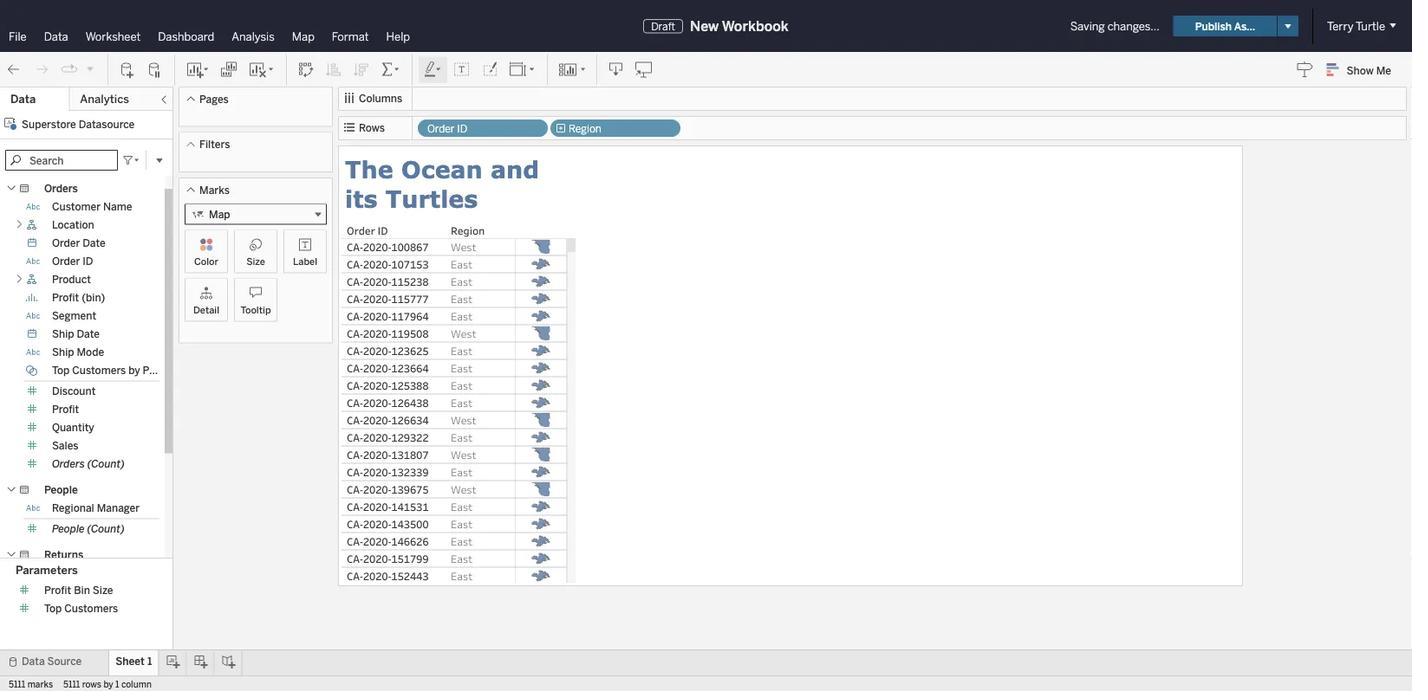 Task type: describe. For each thing, give the bounding box(es) containing it.
pause auto updates image
[[147, 61, 164, 78]]

(count) for people (count)
[[87, 523, 125, 536]]

profit for profit bin size
[[44, 585, 71, 597]]

publish
[[1195, 20, 1232, 32]]

0 vertical spatial id
[[457, 123, 467, 135]]

dashboard
[[158, 29, 214, 43]]

Search text field
[[5, 150, 118, 171]]

0 horizontal spatial size
[[93, 585, 113, 597]]

highlight image
[[423, 61, 443, 78]]

ship for ship date
[[52, 328, 74, 341]]

color
[[194, 256, 218, 267]]

download image
[[608, 61, 625, 78]]

manager
[[97, 502, 140, 515]]

workbook
[[722, 18, 789, 34]]

map
[[292, 29, 315, 43]]

show
[[1347, 64, 1374, 77]]

new workbook
[[690, 18, 789, 34]]

duplicate image
[[220, 61, 238, 78]]

5111 marks
[[9, 680, 53, 690]]

orders for orders (count)
[[52, 458, 85, 471]]

discount
[[52, 385, 96, 398]]

tables
[[16, 162, 50, 176]]

orders (count)
[[52, 458, 125, 471]]

terry turtle
[[1327, 19, 1385, 33]]

publish as... button
[[1174, 16, 1277, 36]]

data guide image
[[1297, 61, 1314, 78]]

marks
[[199, 184, 230, 196]]

rows
[[359, 122, 385, 134]]

source
[[47, 656, 82, 668]]

by for profit
[[129, 365, 140, 377]]

format
[[332, 29, 369, 43]]

returns
[[44, 549, 83, 562]]

segment
[[52, 310, 96, 322]]

superstore datasource
[[22, 118, 135, 130]]

customer
[[52, 201, 101, 213]]

quantity
[[52, 422, 94, 434]]

rows
[[82, 680, 101, 690]]

order date
[[52, 237, 106, 250]]

publish your workbook to edit in tableau desktop image
[[635, 61, 653, 78]]

sheet
[[116, 656, 145, 668]]

marks
[[27, 680, 53, 690]]

collapse image
[[159, 94, 169, 105]]

tooltip
[[241, 304, 271, 316]]

customers for top customers by profit
[[72, 365, 126, 377]]

5111 for 5111 marks
[[9, 680, 25, 690]]

5111 rows by 1 column
[[63, 680, 152, 690]]

turtles
[[386, 184, 478, 212]]

marks. press enter to open the view data window.. use arrow keys to navigate data visualization elements. image
[[515, 238, 568, 692]]

top customers
[[44, 603, 118, 616]]

ship date
[[52, 328, 100, 341]]

columns
[[359, 92, 402, 105]]

profit for profit
[[52, 404, 79, 416]]

new worksheet image
[[186, 61, 210, 78]]

format workbook image
[[481, 61, 498, 78]]

1 vertical spatial order id
[[52, 255, 93, 268]]

worksheet
[[86, 29, 141, 43]]

new
[[690, 18, 719, 34]]

label
[[293, 256, 317, 267]]

fit image
[[509, 61, 537, 78]]

sort descending image
[[353, 61, 370, 78]]

sort ascending image
[[325, 61, 342, 78]]

bin
[[74, 585, 90, 597]]

detail
[[193, 304, 219, 316]]

filters
[[199, 138, 230, 151]]

as...
[[1234, 20, 1255, 32]]

and
[[491, 155, 539, 183]]



Task type: vqa. For each thing, say whether or not it's contained in the screenshot.
5111 rows by 1 column
yes



Task type: locate. For each thing, give the bounding box(es) containing it.
0 vertical spatial size
[[246, 256, 265, 267]]

profit bin size
[[44, 585, 113, 597]]

5111
[[9, 680, 25, 690], [63, 680, 80, 690]]

redo image
[[33, 61, 50, 78]]

totals image
[[381, 61, 401, 78]]

1 vertical spatial by
[[103, 680, 113, 690]]

order up product
[[52, 255, 80, 268]]

order
[[427, 123, 455, 135], [52, 237, 80, 250], [52, 255, 80, 268]]

1 vertical spatial top
[[44, 603, 62, 616]]

changes...
[[1108, 19, 1160, 33]]

file
[[9, 29, 27, 43]]

clear sheet image
[[248, 61, 276, 78]]

data source
[[22, 656, 82, 668]]

orders up customer
[[44, 182, 78, 195]]

swap rows and columns image
[[297, 61, 315, 78]]

1 horizontal spatial 5111
[[63, 680, 80, 690]]

order id
[[427, 123, 467, 135], [52, 255, 93, 268]]

show mark labels image
[[453, 61, 471, 78]]

0 vertical spatial order id
[[427, 123, 467, 135]]

5111 for 5111 rows by 1 column
[[63, 680, 80, 690]]

people (count)
[[52, 523, 125, 536]]

size up tooltip
[[246, 256, 265, 267]]

1 vertical spatial customers
[[64, 603, 118, 616]]

0 horizontal spatial order id
[[52, 255, 93, 268]]

saving
[[1070, 19, 1105, 33]]

1 horizontal spatial order id
[[427, 123, 467, 135]]

data up replay animation image
[[44, 29, 68, 43]]

top customers by profit
[[52, 365, 170, 377]]

0 vertical spatial ship
[[52, 328, 74, 341]]

id up ocean
[[457, 123, 467, 135]]

publish as...
[[1195, 20, 1255, 32]]

terry
[[1327, 19, 1354, 33]]

1 horizontal spatial size
[[246, 256, 265, 267]]

date down location
[[83, 237, 106, 250]]

1 vertical spatial (count)
[[87, 523, 125, 536]]

orders down sales
[[52, 458, 85, 471]]

0 vertical spatial order
[[427, 123, 455, 135]]

the
[[345, 155, 393, 183]]

customers down mode
[[72, 365, 126, 377]]

order id up ocean
[[427, 123, 467, 135]]

help
[[386, 29, 410, 43]]

id down order date
[[83, 255, 93, 268]]

date for order date
[[83, 237, 106, 250]]

name
[[103, 201, 132, 213]]

5111 left rows
[[63, 680, 80, 690]]

0 horizontal spatial 5111
[[9, 680, 25, 690]]

1 vertical spatial order
[[52, 237, 80, 250]]

profit (bin)
[[52, 292, 105, 304]]

analytics
[[80, 92, 129, 106]]

0 vertical spatial (count)
[[87, 458, 125, 471]]

ship for ship mode
[[52, 346, 74, 359]]

regional
[[52, 502, 94, 515]]

customers for top customers
[[64, 603, 118, 616]]

saving changes...
[[1070, 19, 1160, 33]]

0 horizontal spatial 1
[[115, 680, 119, 690]]

pages
[[199, 93, 229, 105]]

(count) up regional manager
[[87, 458, 125, 471]]

0 horizontal spatial by
[[103, 680, 113, 690]]

people for people
[[44, 484, 78, 497]]

2 ship from the top
[[52, 346, 74, 359]]

data up 5111 marks
[[22, 656, 45, 668]]

ship
[[52, 328, 74, 341], [52, 346, 74, 359]]

data down undo image
[[10, 92, 36, 106]]

1
[[147, 656, 152, 668], [115, 680, 119, 690]]

replay animation image
[[85, 64, 95, 74]]

2 (count) from the top
[[87, 523, 125, 536]]

0 vertical spatial people
[[44, 484, 78, 497]]

0 vertical spatial date
[[83, 237, 106, 250]]

top down profit bin size
[[44, 603, 62, 616]]

2 vertical spatial order
[[52, 255, 80, 268]]

order up ocean
[[427, 123, 455, 135]]

1 (count) from the top
[[87, 458, 125, 471]]

1 left column
[[115, 680, 119, 690]]

customers down bin
[[64, 603, 118, 616]]

regional manager
[[52, 502, 140, 515]]

1 ship from the top
[[52, 328, 74, 341]]

(count) for orders (count)
[[87, 458, 125, 471]]

mode
[[77, 346, 104, 359]]

sales
[[52, 440, 78, 453]]

size
[[246, 256, 265, 267], [93, 585, 113, 597]]

(count) down regional manager
[[87, 523, 125, 536]]

1 vertical spatial date
[[77, 328, 100, 341]]

ship down segment
[[52, 328, 74, 341]]

turtle
[[1356, 19, 1385, 33]]

1 vertical spatial 1
[[115, 680, 119, 690]]

1 vertical spatial orders
[[52, 458, 85, 471]]

2 5111 from the left
[[63, 680, 80, 690]]

0 vertical spatial customers
[[72, 365, 126, 377]]

(bin)
[[82, 292, 105, 304]]

ocean
[[401, 155, 483, 183]]

date for ship date
[[77, 328, 100, 341]]

top
[[52, 365, 70, 377], [44, 603, 62, 616]]

order down location
[[52, 237, 80, 250]]

0 vertical spatial data
[[44, 29, 68, 43]]

people for people (count)
[[52, 523, 85, 536]]

undo image
[[5, 61, 23, 78]]

show/hide cards image
[[558, 61, 586, 78]]

datasource
[[79, 118, 135, 130]]

product
[[52, 274, 91, 286]]

1 vertical spatial data
[[10, 92, 36, 106]]

region
[[569, 123, 601, 135]]

1 horizontal spatial id
[[457, 123, 467, 135]]

0 vertical spatial top
[[52, 365, 70, 377]]

sheet 1
[[116, 656, 152, 668]]

order id up product
[[52, 255, 93, 268]]

show me button
[[1319, 56, 1407, 83]]

1 vertical spatial size
[[93, 585, 113, 597]]

0 vertical spatial orders
[[44, 182, 78, 195]]

1 horizontal spatial 1
[[147, 656, 152, 668]]

1 right sheet
[[147, 656, 152, 668]]

0 horizontal spatial id
[[83, 255, 93, 268]]

1 horizontal spatial by
[[129, 365, 140, 377]]

data
[[44, 29, 68, 43], [10, 92, 36, 106], [22, 656, 45, 668]]

draft
[[651, 20, 675, 32]]

ship down 'ship date'
[[52, 346, 74, 359]]

top for top customers by profit
[[52, 365, 70, 377]]

0 vertical spatial by
[[129, 365, 140, 377]]

by
[[129, 365, 140, 377], [103, 680, 113, 690]]

analysis
[[232, 29, 275, 43]]

me
[[1376, 64, 1391, 77]]

parameters
[[16, 564, 78, 578]]

by for 1
[[103, 680, 113, 690]]

people
[[44, 484, 78, 497], [52, 523, 85, 536]]

1 vertical spatial ship
[[52, 346, 74, 359]]

2 vertical spatial data
[[22, 656, 45, 668]]

1 vertical spatial people
[[52, 523, 85, 536]]

superstore
[[22, 118, 76, 130]]

top for top customers
[[44, 603, 62, 616]]

profit
[[52, 292, 79, 304], [143, 365, 170, 377], [52, 404, 79, 416], [44, 585, 71, 597]]

size right bin
[[93, 585, 113, 597]]

5111 left marks
[[9, 680, 25, 690]]

date
[[83, 237, 106, 250], [77, 328, 100, 341]]

ship mode
[[52, 346, 104, 359]]

(count)
[[87, 458, 125, 471], [87, 523, 125, 536]]

the ocean and its turtles
[[345, 155, 547, 212]]

profit for profit (bin)
[[52, 292, 79, 304]]

0 vertical spatial 1
[[147, 656, 152, 668]]

orders
[[44, 182, 78, 195], [52, 458, 85, 471]]

customers
[[72, 365, 126, 377], [64, 603, 118, 616]]

1 5111 from the left
[[9, 680, 25, 690]]

orders for orders
[[44, 182, 78, 195]]

new data source image
[[119, 61, 136, 78]]

date up mode
[[77, 328, 100, 341]]

id
[[457, 123, 467, 135], [83, 255, 93, 268]]

location
[[52, 219, 94, 231]]

show me
[[1347, 64, 1391, 77]]

column
[[121, 680, 152, 690]]

people down regional
[[52, 523, 85, 536]]

top up discount
[[52, 365, 70, 377]]

customer name
[[52, 201, 132, 213]]

people up regional
[[44, 484, 78, 497]]

its
[[345, 184, 378, 212]]

1 vertical spatial id
[[83, 255, 93, 268]]

replay animation image
[[61, 61, 78, 78]]



